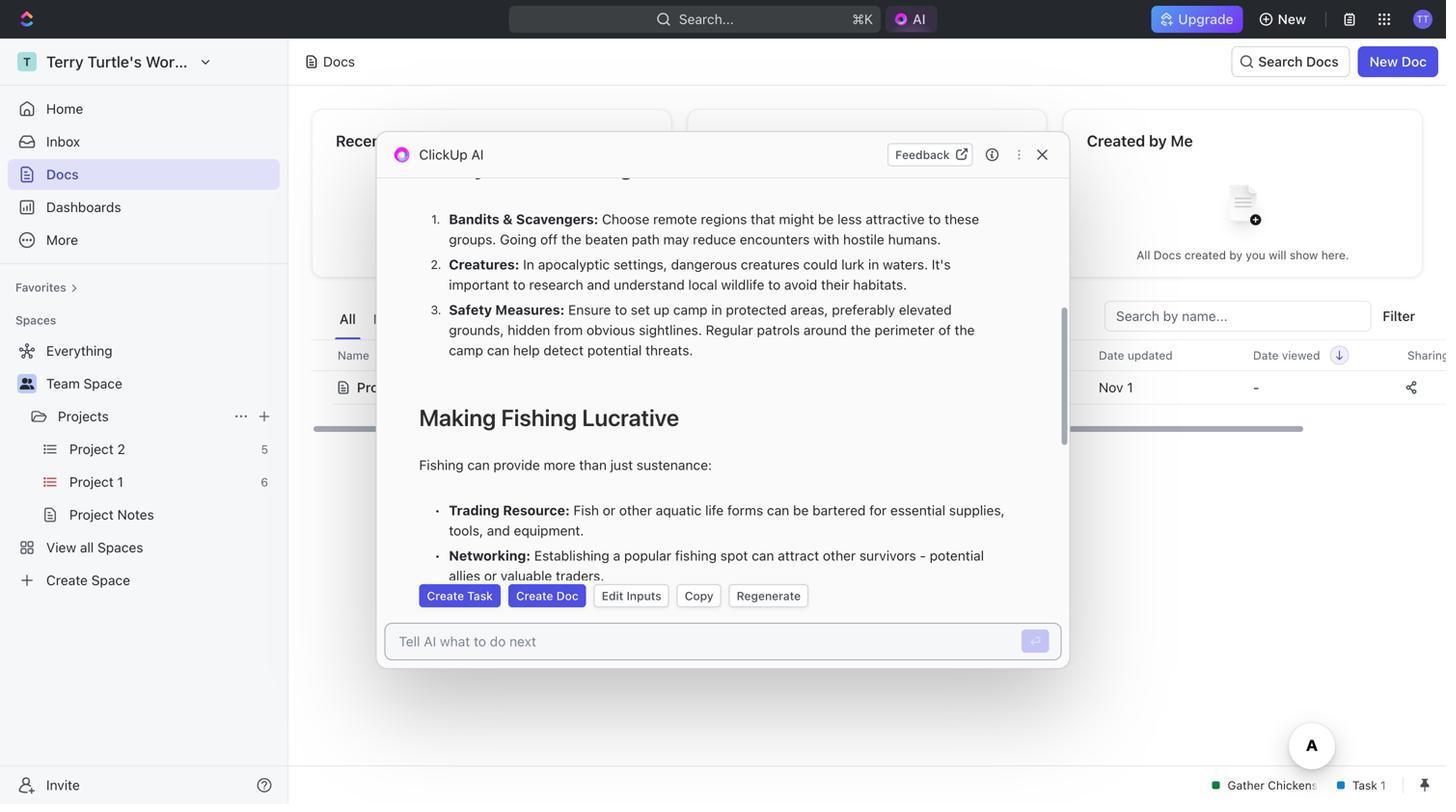 Task type: describe. For each thing, give the bounding box(es) containing it.
fish or other aquatic life forms can be bartered for essential supplies, tools, and equipment.
[[449, 503, 1009, 539]]

beaten
[[585, 232, 628, 248]]

workspace
[[571, 311, 642, 327]]

you
[[1246, 249, 1266, 262]]

create for create task
[[427, 590, 464, 603]]

bandits & scavengers:
[[449, 211, 599, 227]]

might
[[779, 211, 815, 227]]

ensure
[[569, 302, 611, 318]]

less
[[838, 211, 862, 227]]

no favorited docs image
[[829, 170, 906, 248]]

create task
[[427, 590, 493, 603]]

spaces
[[15, 314, 56, 327]]

ai
[[472, 147, 484, 163]]

choose remote regions that might be less attractive to these groups. going off the beaten path may reduce encounters with hostile humans.
[[449, 211, 983, 248]]

assigned
[[659, 311, 718, 327]]

going
[[500, 232, 537, 248]]

first:
[[492, 153, 544, 180]]

habitats.
[[853, 277, 907, 293]]

could
[[804, 257, 838, 273]]

0 horizontal spatial fishing
[[419, 457, 464, 473]]

assigned button
[[654, 301, 723, 340]]

created
[[1185, 249, 1227, 262]]

areas,
[[791, 302, 829, 318]]

may
[[664, 232, 689, 248]]

to inside "ensure to set up camp in protected areas, preferably elevated grounds, hidden from obvious sightlines. regular patrols around the perimeter of the camp can help detect potential threats."
[[615, 302, 627, 318]]

docs inside the 'sidebar' navigation
[[46, 166, 79, 182]]

row containing project notes
[[312, 369, 1447, 407]]

archived
[[735, 311, 792, 327]]

1 here. from the left
[[580, 249, 607, 262]]

0 vertical spatial camp
[[673, 302, 708, 318]]

spot
[[721, 548, 748, 564]]

all for all
[[340, 311, 356, 327]]

your for favorites
[[772, 249, 797, 262]]

search docs button
[[1232, 46, 1351, 77]]

date for date updated
[[1099, 349, 1125, 362]]

making
[[419, 404, 496, 431]]

1 show from the left
[[548, 249, 576, 262]]

date updated button
[[1088, 341, 1185, 371]]

it's
[[932, 257, 951, 273]]

dashboards
[[46, 199, 121, 215]]

feedback
[[896, 148, 950, 162]]

supplies,
[[950, 503, 1005, 519]]

0 vertical spatial fishing
[[501, 404, 577, 431]]

allies
[[449, 568, 481, 584]]

0 vertical spatial favorites
[[712, 132, 778, 150]]

doc for new doc
[[1402, 54, 1427, 69]]

⏎
[[1030, 635, 1042, 649]]

bartered
[[813, 503, 866, 519]]

resource:
[[503, 503, 570, 519]]

sidebar navigation
[[0, 39, 289, 805]]

trading
[[449, 503, 500, 519]]

or inside fish or other aquatic life forms can be bartered for essential supplies, tools, and equipment.
[[603, 503, 616, 519]]

table containing project notes
[[312, 340, 1447, 407]]

projects
[[58, 409, 109, 425]]

regenerate
[[737, 590, 801, 603]]

can inside fish or other aquatic life forms can be bartered for essential supplies, tools, and equipment.
[[767, 503, 790, 519]]

provide
[[494, 457, 540, 473]]

2 horizontal spatial the
[[955, 322, 975, 338]]

and for tools,
[[487, 523, 510, 539]]

tree inside the 'sidebar' navigation
[[8, 336, 280, 596]]

docs down hostile
[[852, 249, 879, 262]]

groups.
[[449, 232, 496, 248]]

docs inside button
[[396, 311, 429, 327]]

in inside "ensure to set up camp in protected areas, preferably elevated grounds, hidden from obvious sightlines. regular patrols around the perimeter of the camp can help detect potential threats."
[[712, 302, 723, 318]]

private button
[[504, 301, 558, 340]]

ensure to set up camp in protected areas, preferably elevated grounds, hidden from obvious sightlines. regular patrols around the perimeter of the camp can help detect potential threats.
[[449, 302, 979, 359]]

new for new doc
[[1370, 54, 1399, 69]]

important
[[449, 277, 510, 293]]

project notes button
[[336, 369, 659, 407]]

team space
[[46, 376, 122, 392]]

created by me
[[1087, 132, 1194, 150]]

tools,
[[449, 523, 483, 539]]

evading
[[549, 153, 633, 180]]

creatures
[[741, 257, 800, 273]]

invite
[[46, 778, 80, 794]]

scavengers:
[[516, 211, 599, 227]]

be inside choose remote regions that might be less attractive to these groups. going off the beaten path may reduce encounters with hostile humans.
[[818, 211, 834, 227]]

opened
[[452, 249, 493, 262]]

apocalyptic
[[538, 257, 610, 273]]

your favorited docs will show here.
[[772, 249, 963, 262]]

notes
[[406, 380, 444, 396]]

life
[[706, 503, 724, 519]]

1 horizontal spatial -
[[1254, 380, 1260, 396]]

inbox link
[[8, 126, 280, 157]]

updated
[[1128, 349, 1173, 362]]

can inside "ensure to set up camp in protected areas, preferably elevated grounds, hidden from obvious sightlines. regular patrols around the perimeter of the camp can help detect potential threats."
[[487, 343, 510, 359]]

Search by name... text field
[[1117, 302, 1360, 331]]

regions
[[701, 211, 747, 227]]

1 vertical spatial by
[[1230, 249, 1243, 262]]

new for new
[[1278, 11, 1307, 27]]

created
[[1087, 132, 1146, 150]]

creatures:
[[449, 257, 520, 273]]

favorites inside button
[[15, 281, 66, 294]]

help
[[513, 343, 540, 359]]

other inside fish or other aquatic life forms can be bartered for essential supplies, tools, and equipment.
[[619, 503, 652, 519]]

be inside fish or other aquatic life forms can be bartered for essential supplies, tools, and equipment.
[[793, 503, 809, 519]]

of
[[939, 322, 951, 338]]

in inside in apocalyptic settings, dangerous creatures could lurk in waters. it's important to research and understand local wildlife to avoid their habitats.
[[869, 257, 880, 273]]

your recently opened docs will show here.
[[376, 249, 607, 262]]

shared button
[[441, 301, 496, 340]]

avoid
[[785, 277, 818, 293]]

inbox
[[46, 134, 80, 150]]

2 will from the left
[[883, 249, 900, 262]]

0 horizontal spatial by
[[1150, 132, 1167, 150]]

3 show from the left
[[1290, 249, 1319, 262]]

path
[[632, 232, 660, 248]]

docs left created in the right top of the page
[[1154, 249, 1182, 262]]

recent
[[336, 132, 387, 150]]

than
[[579, 457, 607, 473]]



Task type: locate. For each thing, give the bounding box(es) containing it.
1 cell from the left
[[312, 371, 333, 405]]

recently
[[404, 249, 448, 262]]

1 horizontal spatial here.
[[935, 249, 963, 262]]

date for date viewed
[[1254, 349, 1279, 362]]

0 horizontal spatial your
[[376, 249, 401, 262]]

threats.
[[646, 343, 693, 359]]

safety for safety measures:
[[449, 302, 492, 318]]

your down encounters
[[772, 249, 797, 262]]

or down networking:
[[484, 568, 497, 584]]

create
[[427, 590, 464, 603], [516, 590, 554, 603]]

0 vertical spatial other
[[619, 503, 652, 519]]

can left help
[[487, 343, 510, 359]]

safety for safety first: evading threats
[[419, 153, 487, 180]]

0 horizontal spatial in
[[712, 302, 723, 318]]

favorites up threats
[[712, 132, 778, 150]]

0 vertical spatial be
[[818, 211, 834, 227]]

or right fish
[[603, 503, 616, 519]]

establishing
[[534, 548, 610, 564]]

aquatic
[[656, 503, 702, 519]]

0 horizontal spatial create
[[427, 590, 464, 603]]

0 vertical spatial doc
[[1402, 54, 1427, 69]]

no created by me docs image
[[1205, 170, 1282, 248]]

in
[[523, 257, 535, 273]]

in right lurk
[[869, 257, 880, 273]]

other right attract
[[823, 548, 856, 564]]

1 horizontal spatial fishing
[[501, 404, 577, 431]]

row
[[312, 340, 1447, 372], [312, 369, 1447, 407]]

new inside new doc button
[[1370, 54, 1399, 69]]

0 vertical spatial by
[[1150, 132, 1167, 150]]

Tell AI what to do next text field
[[399, 632, 1009, 652]]

new
[[1278, 11, 1307, 27], [1370, 54, 1399, 69]]

docs down inbox in the top of the page
[[46, 166, 79, 182]]

1 vertical spatial doc
[[557, 590, 579, 603]]

0 horizontal spatial cell
[[312, 371, 333, 405]]

traders.
[[556, 568, 604, 584]]

1 vertical spatial -
[[920, 548, 926, 564]]

be up with
[[818, 211, 834, 227]]

2 your from the left
[[772, 249, 797, 262]]

be
[[818, 211, 834, 227], [793, 503, 809, 519]]

date
[[1099, 349, 1125, 362], [1254, 349, 1279, 362]]

the right off
[[562, 232, 582, 248]]

create doc
[[516, 590, 579, 603]]

search...
[[679, 11, 734, 27]]

1 horizontal spatial cell
[[671, 371, 864, 405]]

clickup ai
[[419, 147, 484, 163]]

0 horizontal spatial favorites
[[15, 281, 66, 294]]

- down date viewed
[[1254, 380, 1260, 396]]

or inside establishing a popular fishing spot can attract other survivors - potential allies or valuable traders.
[[484, 568, 497, 584]]

be left bartered
[[793, 503, 809, 519]]

2 row from the top
[[312, 369, 1447, 407]]

favorited
[[800, 249, 848, 262]]

sharing
[[1408, 349, 1447, 362]]

camp down local
[[673, 302, 708, 318]]

around
[[804, 322, 847, 338]]

1
[[1128, 380, 1134, 396]]

and inside fish or other aquatic life forms can be bartered for essential supplies, tools, and equipment.
[[487, 523, 510, 539]]

can right forms
[[767, 503, 790, 519]]

upgrade link
[[1152, 6, 1244, 33]]

0 horizontal spatial and
[[487, 523, 510, 539]]

show
[[548, 249, 576, 262], [904, 249, 932, 262], [1290, 249, 1319, 262]]

and
[[587, 277, 610, 293], [487, 523, 510, 539]]

1 horizontal spatial or
[[603, 503, 616, 519]]

to down in
[[513, 277, 526, 293]]

grounds,
[[449, 322, 504, 338]]

1 vertical spatial fishing
[[419, 457, 464, 473]]

tree containing team space
[[8, 336, 280, 596]]

date up the "nov"
[[1099, 349, 1125, 362]]

1 vertical spatial in
[[712, 302, 723, 318]]

patrols
[[757, 322, 800, 338]]

and for research
[[587, 277, 610, 293]]

0 horizontal spatial doc
[[557, 590, 579, 603]]

potential down obvious
[[588, 343, 642, 359]]

column header
[[312, 340, 333, 372]]

0 horizontal spatial or
[[484, 568, 497, 584]]

team
[[46, 376, 80, 392]]

docs right the my
[[396, 311, 429, 327]]

by left me
[[1150, 132, 1167, 150]]

create down valuable
[[516, 590, 554, 603]]

docs inside button
[[1307, 54, 1339, 69]]

research
[[529, 277, 584, 293]]

establishing a popular fishing spot can attract other survivors - potential allies or valuable traders.
[[449, 548, 988, 584]]

2 horizontal spatial here.
[[1322, 249, 1350, 262]]

regenerate button
[[729, 585, 809, 608]]

clickup
[[419, 147, 468, 163]]

to left set
[[615, 302, 627, 318]]

create down allies
[[427, 590, 464, 603]]

safety
[[419, 153, 487, 180], [449, 302, 492, 318]]

a
[[613, 548, 621, 564]]

1 horizontal spatial camp
[[673, 302, 708, 318]]

0 vertical spatial and
[[587, 277, 610, 293]]

new up search docs button
[[1278, 11, 1307, 27]]

will down humans. on the top right of the page
[[883, 249, 900, 262]]

to inside choose remote regions that might be less attractive to these groups. going off the beaten path may reduce encounters with hostile humans.
[[929, 211, 941, 227]]

new button
[[1251, 4, 1318, 35]]

your for recent
[[376, 249, 401, 262]]

will down off
[[527, 249, 545, 262]]

show down off
[[548, 249, 576, 262]]

potential inside "ensure to set up camp in protected areas, preferably elevated grounds, hidden from obvious sightlines. regular patrols around the perimeter of the camp can help detect potential threats."
[[588, 343, 642, 359]]

camp down grounds,
[[449, 343, 484, 359]]

no recent docs image
[[453, 170, 530, 248]]

1 row from the top
[[312, 340, 1447, 372]]

1 horizontal spatial will
[[883, 249, 900, 262]]

1 horizontal spatial other
[[823, 548, 856, 564]]

1 will from the left
[[527, 249, 545, 262]]

waters.
[[883, 257, 929, 273]]

cell
[[312, 371, 333, 405], [671, 371, 864, 405]]

- inside establishing a popular fishing spot can attract other survivors - potential allies or valuable traders.
[[920, 548, 926, 564]]

camp
[[673, 302, 708, 318], [449, 343, 484, 359]]

all docs created by you will show here.
[[1137, 249, 1350, 262]]

0 horizontal spatial show
[[548, 249, 576, 262]]

in up regular
[[712, 302, 723, 318]]

can
[[487, 343, 510, 359], [468, 457, 490, 473], [767, 503, 790, 519], [752, 548, 774, 564]]

1 your from the left
[[376, 249, 401, 262]]

0 horizontal spatial date
[[1099, 349, 1125, 362]]

shared
[[446, 311, 491, 327]]

in
[[869, 257, 880, 273], [712, 302, 723, 318]]

my
[[373, 311, 393, 327]]

all button
[[335, 301, 361, 340]]

dashboards link
[[8, 192, 280, 223]]

0 horizontal spatial camp
[[449, 343, 484, 359]]

cell down patrols
[[671, 371, 864, 405]]

the inside choose remote regions that might be less attractive to these groups. going off the beaten path may reduce encounters with hostile humans.
[[562, 232, 582, 248]]

docs up recent
[[323, 54, 355, 69]]

0 vertical spatial all
[[1137, 249, 1151, 262]]

1 horizontal spatial by
[[1230, 249, 1243, 262]]

choose
[[602, 211, 650, 227]]

nov 1
[[1099, 380, 1134, 396]]

1 horizontal spatial potential
[[930, 548, 984, 564]]

home link
[[8, 94, 280, 124]]

0 vertical spatial new
[[1278, 11, 1307, 27]]

here. right you
[[1322, 249, 1350, 262]]

elevated
[[899, 302, 952, 318]]

1 vertical spatial other
[[823, 548, 856, 564]]

0 horizontal spatial the
[[562, 232, 582, 248]]

by
[[1150, 132, 1167, 150], [1230, 249, 1243, 262]]

user group image
[[20, 378, 34, 390]]

docs right search
[[1307, 54, 1339, 69]]

cell left project
[[312, 371, 333, 405]]

for
[[870, 503, 887, 519]]

0 vertical spatial safety
[[419, 153, 487, 180]]

1 horizontal spatial all
[[1137, 249, 1151, 262]]

can left provide on the left bottom
[[468, 457, 490, 473]]

other inside establishing a popular fishing spot can attract other survivors - potential allies or valuable traders.
[[823, 548, 856, 564]]

0 vertical spatial potential
[[588, 343, 642, 359]]

favorites up spaces
[[15, 281, 66, 294]]

2 horizontal spatial show
[[1290, 249, 1319, 262]]

attract
[[778, 548, 820, 564]]

1 horizontal spatial be
[[818, 211, 834, 227]]

- right survivors
[[920, 548, 926, 564]]

all inside the all button
[[340, 311, 356, 327]]

2 create from the left
[[516, 590, 554, 603]]

0 vertical spatial in
[[869, 257, 880, 273]]

0 horizontal spatial potential
[[588, 343, 642, 359]]

these
[[945, 211, 980, 227]]

new inside new button
[[1278, 11, 1307, 27]]

can right "spot" at the bottom of page
[[752, 548, 774, 564]]

or
[[603, 503, 616, 519], [484, 568, 497, 584]]

and up ensure
[[587, 277, 610, 293]]

1 vertical spatial potential
[[930, 548, 984, 564]]

1 vertical spatial safety
[[449, 302, 492, 318]]

off
[[541, 232, 558, 248]]

1 horizontal spatial create
[[516, 590, 554, 603]]

location
[[682, 349, 729, 362]]

1 horizontal spatial and
[[587, 277, 610, 293]]

1 vertical spatial or
[[484, 568, 497, 584]]

perimeter
[[875, 322, 935, 338]]

all left created in the right top of the page
[[1137, 249, 1151, 262]]

here. down humans. on the top right of the page
[[935, 249, 963, 262]]

1 vertical spatial new
[[1370, 54, 1399, 69]]

date updated
[[1099, 349, 1173, 362]]

-
[[1254, 380, 1260, 396], [920, 548, 926, 564]]

fishing down making
[[419, 457, 464, 473]]

copy
[[685, 590, 714, 603]]

docs down going
[[496, 249, 524, 262]]

new doc button
[[1359, 46, 1439, 77]]

0 horizontal spatial be
[[793, 503, 809, 519]]

0 horizontal spatial -
[[920, 548, 926, 564]]

fishing up more
[[501, 404, 577, 431]]

3 here. from the left
[[1322, 249, 1350, 262]]

tab list
[[335, 301, 797, 340]]

show down humans. on the top right of the page
[[904, 249, 932, 262]]

1 horizontal spatial your
[[772, 249, 797, 262]]

archived button
[[731, 301, 797, 340]]

copy button
[[677, 585, 722, 608]]

hostile
[[843, 232, 885, 248]]

potential down supplies,
[[930, 548, 984, 564]]

1 horizontal spatial the
[[851, 322, 871, 338]]

row containing name
[[312, 340, 1447, 372]]

all left the my
[[340, 311, 356, 327]]

doc for create doc
[[557, 590, 579, 603]]

safety first: evading threats
[[419, 153, 719, 180]]

1 create from the left
[[427, 590, 464, 603]]

0 vertical spatial -
[[1254, 380, 1260, 396]]

safety up grounds,
[[449, 302, 492, 318]]

edit inputs
[[602, 590, 662, 603]]

will right you
[[1269, 249, 1287, 262]]

bandits
[[449, 211, 500, 227]]

date viewed button
[[1242, 341, 1350, 371]]

potential inside establishing a popular fishing spot can attract other survivors - potential allies or valuable traders.
[[930, 548, 984, 564]]

1 horizontal spatial new
[[1370, 54, 1399, 69]]

and down trading resource:
[[487, 523, 510, 539]]

all for all docs created by you will show here.
[[1137, 249, 1151, 262]]

your left the recently
[[376, 249, 401, 262]]

date left viewed
[[1254, 349, 1279, 362]]

1 vertical spatial and
[[487, 523, 510, 539]]

3 will from the left
[[1269, 249, 1287, 262]]

viewed
[[1282, 349, 1321, 362]]

my docs button
[[368, 301, 433, 340]]

0 horizontal spatial new
[[1278, 11, 1307, 27]]

private
[[509, 311, 553, 327]]

and inside in apocalyptic settings, dangerous creatures could lurk in waters. it's important to research and understand local wildlife to avoid their habitats.
[[587, 277, 610, 293]]

regular
[[706, 322, 754, 338]]

to left these
[[929, 211, 941, 227]]

edit
[[602, 590, 624, 603]]

create for create doc
[[516, 590, 554, 603]]

edit inputs button
[[594, 585, 670, 608]]

docs link
[[8, 159, 280, 190]]

can inside establishing a popular fishing spot can attract other survivors - potential allies or valuable traders.
[[752, 548, 774, 564]]

1 horizontal spatial show
[[904, 249, 932, 262]]

dangerous
[[671, 257, 737, 273]]

me
[[1171, 132, 1194, 150]]

2 show from the left
[[904, 249, 932, 262]]

reduce
[[693, 232, 736, 248]]

all
[[1137, 249, 1151, 262], [340, 311, 356, 327]]

2 horizontal spatial will
[[1269, 249, 1287, 262]]

new right search docs at the top
[[1370, 54, 1399, 69]]

table
[[312, 340, 1447, 407]]

1 date from the left
[[1099, 349, 1125, 362]]

tree
[[8, 336, 280, 596]]

by left you
[[1230, 249, 1243, 262]]

show right you
[[1290, 249, 1319, 262]]

2 date from the left
[[1254, 349, 1279, 362]]

2 cell from the left
[[671, 371, 864, 405]]

1 vertical spatial favorites
[[15, 281, 66, 294]]

forms
[[728, 503, 764, 519]]

0 horizontal spatial will
[[527, 249, 545, 262]]

0 horizontal spatial all
[[340, 311, 356, 327]]

1 vertical spatial camp
[[449, 343, 484, 359]]

safety up the "bandits"
[[419, 153, 487, 180]]

1 horizontal spatial favorites
[[712, 132, 778, 150]]

local
[[689, 277, 718, 293]]

the right of
[[955, 322, 975, 338]]

here. down beaten
[[580, 249, 607, 262]]

0 horizontal spatial other
[[619, 503, 652, 519]]

0 vertical spatial or
[[603, 503, 616, 519]]

wildlife
[[721, 277, 765, 293]]

1 horizontal spatial date
[[1254, 349, 1279, 362]]

1 horizontal spatial in
[[869, 257, 880, 273]]

task
[[467, 590, 493, 603]]

1 vertical spatial all
[[340, 311, 356, 327]]

1 vertical spatial be
[[793, 503, 809, 519]]

just
[[611, 457, 633, 473]]

⏎ button
[[1022, 630, 1050, 653]]

2 here. from the left
[[935, 249, 963, 262]]

tab list containing all
[[335, 301, 797, 340]]

the down preferably
[[851, 322, 871, 338]]

to down creatures
[[768, 277, 781, 293]]

inputs
[[627, 590, 662, 603]]

other left aquatic
[[619, 503, 652, 519]]

1 horizontal spatial doc
[[1402, 54, 1427, 69]]

essential
[[891, 503, 946, 519]]

measures:
[[496, 302, 565, 318]]

making fishing lucrative
[[419, 404, 679, 431]]

0 horizontal spatial here.
[[580, 249, 607, 262]]



Task type: vqa. For each thing, say whether or not it's contained in the screenshot.
the left or
yes



